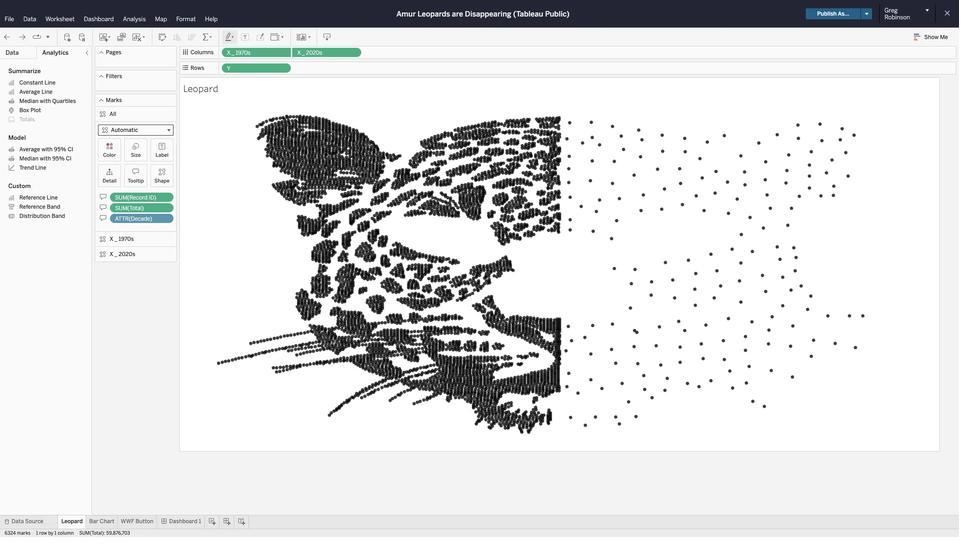 Task type: describe. For each thing, give the bounding box(es) containing it.
band for reference band
[[47, 204, 60, 210]]

undo image
[[3, 32, 12, 42]]

constant line
[[19, 80, 56, 86]]

0 horizontal spatial replay animation image
[[32, 32, 41, 42]]

trend line
[[19, 165, 46, 171]]

reference line
[[19, 195, 58, 201]]

median for median with quartiles
[[19, 98, 39, 105]]

show me
[[925, 34, 949, 41]]

1 row by 1 column
[[36, 532, 74, 537]]

line for trend line
[[35, 165, 46, 171]]

dashboard for dashboard
[[84, 16, 114, 23]]

average for average line
[[19, 89, 40, 95]]

new data source image
[[63, 32, 72, 42]]

line for reference line
[[47, 195, 58, 201]]

wwf
[[121, 519, 134, 526]]

0 vertical spatial 1970s
[[236, 50, 251, 56]]

publish
[[818, 11, 837, 17]]

box plot
[[19, 107, 41, 114]]

0 horizontal spatial 1
[[36, 532, 38, 537]]

6324
[[5, 532, 16, 537]]

sum(total): 59,876,703
[[79, 532, 130, 537]]

duplicate image
[[117, 32, 126, 42]]

format workbook image
[[256, 32, 265, 42]]

line for constant line
[[45, 80, 56, 86]]

totals
[[19, 117, 35, 123]]

new worksheet image
[[99, 32, 111, 42]]

1 horizontal spatial replay animation image
[[45, 34, 51, 39]]

marks. press enter to open the view data window.. use arrow keys to navigate data visualization elements. image
[[181, 99, 939, 450]]

all
[[110, 111, 116, 117]]

are
[[452, 9, 463, 18]]

amur leopards are disappearing (tableau public)
[[397, 9, 570, 18]]

0 horizontal spatial x _ 2020s
[[110, 251, 135, 258]]

sum(record id)
[[115, 195, 156, 201]]

constant
[[19, 80, 43, 86]]

median with quartiles
[[19, 98, 76, 105]]

fit image
[[270, 32, 285, 42]]

custom
[[8, 183, 31, 190]]

line for average line
[[42, 89, 53, 95]]

sort ascending image
[[173, 32, 182, 42]]

dashboard for dashboard 1
[[169, 519, 198, 526]]

button
[[136, 519, 154, 526]]

me
[[941, 34, 949, 41]]

shape
[[155, 178, 170, 184]]

95% for average with 95% ci
[[54, 146, 66, 153]]

reference band
[[19, 204, 60, 210]]

1 horizontal spatial x _ 2020s
[[298, 50, 323, 56]]

summarize
[[8, 68, 41, 75]]

rows
[[191, 65, 204, 71]]

average line
[[19, 89, 53, 95]]

analysis
[[123, 16, 146, 23]]

dashboard 1
[[169, 519, 201, 526]]

trend
[[19, 165, 34, 171]]

collapse image
[[84, 50, 90, 56]]

amur
[[397, 9, 416, 18]]

greg
[[885, 7, 898, 14]]

0 vertical spatial x _ 1970s
[[227, 50, 251, 56]]

id)
[[149, 195, 156, 201]]

robinson
[[885, 14, 911, 21]]

size
[[131, 152, 141, 158]]

reference for reference band
[[19, 204, 45, 210]]

sum(record
[[115, 195, 148, 201]]

with for average with 95% ci
[[42, 146, 53, 153]]

worksheet
[[45, 16, 75, 23]]

6324 marks
[[5, 532, 31, 537]]

plot
[[30, 107, 41, 114]]

show
[[925, 34, 939, 41]]

columns
[[191, 49, 214, 56]]

disappearing
[[465, 9, 512, 18]]

publish as... button
[[806, 8, 861, 19]]

95% for median with 95% ci
[[52, 156, 65, 162]]

1 vertical spatial data
[[6, 49, 19, 56]]

swap rows and columns image
[[158, 32, 167, 42]]

sum(total)
[[115, 205, 144, 212]]

1 vertical spatial 1970s
[[119, 236, 134, 243]]

file
[[5, 16, 14, 23]]

average with 95% ci
[[19, 146, 73, 153]]

2 vertical spatial data
[[12, 519, 24, 526]]

1 horizontal spatial 1
[[54, 532, 57, 537]]

ci for median with 95% ci
[[66, 156, 72, 162]]

quartiles
[[52, 98, 76, 105]]

leopards
[[418, 9, 450, 18]]

tooltip
[[128, 178, 144, 184]]

public)
[[546, 9, 570, 18]]



Task type: vqa. For each thing, say whether or not it's contained in the screenshot.
with associated with Median with Quartiles
yes



Task type: locate. For each thing, give the bounding box(es) containing it.
format
[[176, 16, 196, 23]]

with up "median with 95% ci"
[[42, 146, 53, 153]]

source
[[25, 519, 43, 526]]

y
[[227, 65, 230, 72]]

_
[[232, 50, 235, 56], [302, 50, 305, 56], [115, 236, 117, 243], [115, 251, 117, 258]]

leopard down rows
[[183, 82, 219, 95]]

distribution
[[19, 213, 50, 220]]

0 horizontal spatial x _ 1970s
[[110, 236, 134, 243]]

totals image
[[202, 32, 213, 42]]

x _ 2020s
[[298, 50, 323, 56], [110, 251, 135, 258]]

average down constant
[[19, 89, 40, 95]]

average
[[19, 89, 40, 95], [19, 146, 40, 153]]

x _ 1970s
[[227, 50, 251, 56], [110, 236, 134, 243]]

x _ 1970s down show mark labels icon
[[227, 50, 251, 56]]

pages
[[106, 49, 121, 56]]

band up distribution band
[[47, 204, 60, 210]]

chart
[[100, 519, 114, 526]]

1 vertical spatial ci
[[66, 156, 72, 162]]

1 vertical spatial 95%
[[52, 156, 65, 162]]

1 vertical spatial x _ 2020s
[[110, 251, 135, 258]]

detail
[[103, 178, 117, 184]]

marks
[[17, 532, 31, 537]]

band
[[47, 204, 60, 210], [52, 213, 65, 220]]

1 average from the top
[[19, 89, 40, 95]]

x _ 1970s down the attr(decade)
[[110, 236, 134, 243]]

95%
[[54, 146, 66, 153], [52, 156, 65, 162]]

1 horizontal spatial dashboard
[[169, 519, 198, 526]]

data up 6324 marks
[[12, 519, 24, 526]]

0 horizontal spatial leopard
[[61, 519, 83, 526]]

1970s down the attr(decade)
[[119, 236, 134, 243]]

1970s down show mark labels icon
[[236, 50, 251, 56]]

greg robinson
[[885, 7, 911, 21]]

median with 95% ci
[[19, 156, 72, 162]]

data down undo image
[[6, 49, 19, 56]]

with down average with 95% ci
[[40, 156, 51, 162]]

reference for reference line
[[19, 195, 45, 201]]

line down "median with 95% ci"
[[35, 165, 46, 171]]

1 vertical spatial dashboard
[[169, 519, 198, 526]]

ci up "median with 95% ci"
[[68, 146, 73, 153]]

data up redo icon
[[23, 16, 36, 23]]

with for median with quartiles
[[40, 98, 51, 105]]

1 horizontal spatial leopard
[[183, 82, 219, 95]]

95% up "median with 95% ci"
[[54, 146, 66, 153]]

as...
[[839, 11, 850, 17]]

2 median from the top
[[19, 156, 39, 162]]

average for average with 95% ci
[[19, 146, 40, 153]]

map
[[155, 16, 167, 23]]

95% down average with 95% ci
[[52, 156, 65, 162]]

1 vertical spatial 2020s
[[119, 251, 135, 258]]

2 horizontal spatial 1
[[199, 519, 201, 526]]

x _ 2020s down show/hide cards image
[[298, 50, 323, 56]]

line up average line
[[45, 80, 56, 86]]

sum(total):
[[79, 532, 105, 537]]

1970s
[[236, 50, 251, 56], [119, 236, 134, 243]]

2 average from the top
[[19, 146, 40, 153]]

(tableau
[[514, 9, 544, 18]]

2020s
[[306, 50, 323, 56], [119, 251, 135, 258]]

clear sheet image
[[132, 32, 146, 42]]

0 vertical spatial leopard
[[183, 82, 219, 95]]

0 vertical spatial average
[[19, 89, 40, 95]]

2020s down the attr(decade)
[[119, 251, 135, 258]]

dashboard up 'new worksheet' image on the top of page
[[84, 16, 114, 23]]

label
[[156, 152, 169, 158]]

dashboard right button
[[169, 519, 198, 526]]

0 horizontal spatial dashboard
[[84, 16, 114, 23]]

0 vertical spatial ci
[[68, 146, 73, 153]]

show/hide cards image
[[297, 32, 311, 42]]

line up reference band
[[47, 195, 58, 201]]

show mark labels image
[[241, 32, 250, 42]]

average down model
[[19, 146, 40, 153]]

0 vertical spatial data
[[23, 16, 36, 23]]

model
[[8, 134, 26, 141]]

distribution band
[[19, 213, 65, 220]]

0 vertical spatial dashboard
[[84, 16, 114, 23]]

highlight image
[[225, 32, 235, 42]]

replay animation image up analytics
[[45, 34, 51, 39]]

band down reference band
[[52, 213, 65, 220]]

data
[[23, 16, 36, 23], [6, 49, 19, 56], [12, 519, 24, 526]]

1 vertical spatial x _ 1970s
[[110, 236, 134, 243]]

median
[[19, 98, 39, 105], [19, 156, 39, 162]]

0 vertical spatial band
[[47, 204, 60, 210]]

x _ 2020s down the attr(decade)
[[110, 251, 135, 258]]

data source
[[12, 519, 43, 526]]

with for median with 95% ci
[[40, 156, 51, 162]]

ci for average with 95% ci
[[68, 146, 73, 153]]

1 vertical spatial with
[[42, 146, 53, 153]]

1 reference from the top
[[19, 195, 45, 201]]

2020s down show/hide cards image
[[306, 50, 323, 56]]

replay animation image
[[32, 32, 41, 42], [45, 34, 51, 39]]

color
[[103, 152, 116, 158]]

0 vertical spatial reference
[[19, 195, 45, 201]]

bar chart
[[89, 519, 114, 526]]

with down average line
[[40, 98, 51, 105]]

band for distribution band
[[52, 213, 65, 220]]

0 vertical spatial 95%
[[54, 146, 66, 153]]

marks
[[106, 97, 122, 104]]

median for median with 95% ci
[[19, 156, 39, 162]]

1 vertical spatial median
[[19, 156, 39, 162]]

0 horizontal spatial 1970s
[[119, 236, 134, 243]]

sort descending image
[[187, 32, 197, 42]]

reference up reference band
[[19, 195, 45, 201]]

1 vertical spatial band
[[52, 213, 65, 220]]

bar
[[89, 519, 98, 526]]

2 reference from the top
[[19, 204, 45, 210]]

1 vertical spatial leopard
[[61, 519, 83, 526]]

pause auto updates image
[[78, 32, 87, 42]]

wwf button
[[121, 519, 154, 526]]

analytics
[[42, 49, 69, 56]]

ci down average with 95% ci
[[66, 156, 72, 162]]

help
[[205, 16, 218, 23]]

1 horizontal spatial 2020s
[[306, 50, 323, 56]]

replay animation image right redo icon
[[32, 32, 41, 42]]

line
[[45, 80, 56, 86], [42, 89, 53, 95], [35, 165, 46, 171], [47, 195, 58, 201]]

median up trend
[[19, 156, 39, 162]]

0 vertical spatial median
[[19, 98, 39, 105]]

2 vertical spatial with
[[40, 156, 51, 162]]

x
[[227, 50, 231, 56], [298, 50, 301, 56], [110, 236, 113, 243], [110, 251, 113, 258]]

column
[[58, 532, 74, 537]]

by
[[48, 532, 53, 537]]

0 vertical spatial x _ 2020s
[[298, 50, 323, 56]]

59,876,703
[[106, 532, 130, 537]]

median up box plot
[[19, 98, 39, 105]]

reference up distribution
[[19, 204, 45, 210]]

reference
[[19, 195, 45, 201], [19, 204, 45, 210]]

1 vertical spatial reference
[[19, 204, 45, 210]]

row
[[39, 532, 47, 537]]

1 horizontal spatial x _ 1970s
[[227, 50, 251, 56]]

line up median with quartiles
[[42, 89, 53, 95]]

ci
[[68, 146, 73, 153], [66, 156, 72, 162]]

show me button
[[910, 30, 957, 44]]

1 median from the top
[[19, 98, 39, 105]]

box
[[19, 107, 29, 114]]

leopard up column
[[61, 519, 83, 526]]

publish as...
[[818, 11, 850, 17]]

redo image
[[18, 32, 27, 42]]

attr(decade)
[[115, 216, 152, 222]]

leopard
[[183, 82, 219, 95], [61, 519, 83, 526]]

0 vertical spatial with
[[40, 98, 51, 105]]

with
[[40, 98, 51, 105], [42, 146, 53, 153], [40, 156, 51, 162]]

0 horizontal spatial 2020s
[[119, 251, 135, 258]]

download image
[[323, 32, 332, 42]]

dashboard
[[84, 16, 114, 23], [169, 519, 198, 526]]

filters
[[106, 73, 122, 80]]

0 vertical spatial 2020s
[[306, 50, 323, 56]]

1 vertical spatial average
[[19, 146, 40, 153]]

1
[[199, 519, 201, 526], [36, 532, 38, 537], [54, 532, 57, 537]]

1 horizontal spatial 1970s
[[236, 50, 251, 56]]



